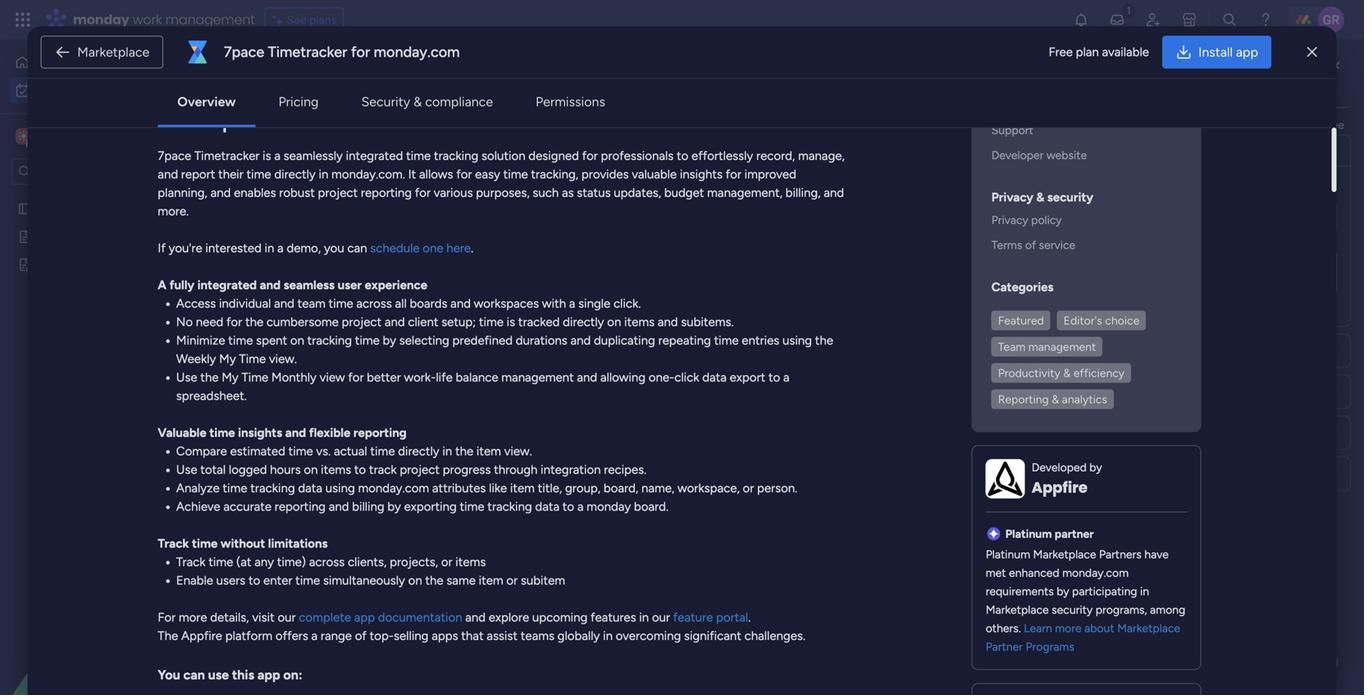 Task type: locate. For each thing, give the bounding box(es) containing it.
data inside "a fully integrated and seamless user experience access individual and team time across all boards and workspaces with a single click. no need for the cumbersome project and client setup; time is tracked directly on items and subitems. minimize time spent on tracking time by selecting predefined durations and duplicating repeating time entries using the weekly my time view. use the my time monthly view for better work-life balance management and allowing one-click data export to a spreadsheet."
[[703, 370, 727, 385]]

feature portal link
[[671, 610, 749, 625]]

0 vertical spatial timetracker
[[268, 43, 348, 61]]

is inside "a fully integrated and seamless user experience access individual and team time across all boards and workspaces with a single click. no need for the cumbersome project and client setup; time is tracked directly on items and subitems. minimize time spent on tracking time by selecting predefined durations and duplicating repeating time entries using the weekly my time view. use the my time monthly view for better work-life balance management and allowing one-click data export to a spreadsheet."
[[507, 315, 516, 329]]

new for mar
[[267, 502, 291, 516]]

new down individual
[[267, 325, 291, 339]]

/
[[359, 202, 367, 223], [327, 261, 334, 282], [353, 409, 360, 430], [356, 468, 363, 489], [317, 586, 325, 607]]

integrated
[[346, 148, 403, 163], [197, 278, 257, 292]]

report inside 7pace timetracker is a seamlessly integrated time tracking solution designed for professionals to effortlessly record, manage, and report their time directly in monday.com. it allows for easy time tracking, provides valuable insights for improved planning, and enables robust project reporting for various purposes, such as status updates, budget management, billing, and more.
[[181, 167, 215, 182]]

tracking up allows
[[434, 148, 479, 163]]

& inside 'popup button'
[[1052, 392, 1060, 406]]

1 horizontal spatial or
[[507, 573, 518, 588]]

1 horizontal spatial across
[[356, 296, 392, 311]]

customize button
[[588, 130, 676, 156]]

new item
[[249, 136, 299, 150]]

to inside "a fully integrated and seamless user experience access individual and team time across all boards and workspaces with a single click. no need for the cumbersome project and client setup; time is tracked directly on items and subitems. minimize time spent on tracking time by selecting predefined durations and duplicating repeating time entries using the weekly my time view. use the my time monthly view for better work-life balance management and allowing one-click data export to a spreadsheet."
[[769, 370, 781, 385]]

more inside learn more about marketplace partner programs
[[1056, 621, 1082, 635]]

monday.com inside valuable time insights and flexible reporting compare estimated time vs. actual time directly in the item view. use total logged hours on items to track project progress through integration recipes. analyze time tracking data using monday.com attributes like item title, group, board, name, workspace, or person. achieve accurate reporting and billing by exporting time tracking data to a monday board.
[[358, 481, 429, 496]]

1 vertical spatial new
[[267, 325, 291, 339]]

and left people
[[1203, 118, 1222, 132]]

1
[[367, 473, 372, 487]]

/ left user
[[327, 261, 334, 282]]

0 horizontal spatial our
[[278, 610, 296, 625]]

2 vertical spatial data
[[535, 499, 560, 514]]

1 image
[[1122, 1, 1137, 19]]

directly
[[274, 167, 316, 182], [563, 315, 605, 329], [398, 444, 440, 459]]

next week / 1 item
[[277, 468, 398, 489]]

timetracker for for
[[268, 43, 348, 61]]

1 vertical spatial mar 8
[[1136, 325, 1163, 338]]

tracking inside "a fully integrated and seamless user experience access individual and team time across all boards and workspaces with a single click. no need for the cumbersome project and client setup; time is tracked directly on items and subitems. minimize time spent on tracking time by selecting predefined durations and duplicating repeating time entries using the weekly my time view. use the my time monthly view for better work-life balance management and allowing one-click data export to a spreadsheet."
[[307, 333, 352, 348]]

& inside privacy & security privacy policy
[[1037, 190, 1045, 205]]

1 horizontal spatial is
[[507, 315, 516, 329]]

0 vertical spatial reporting
[[361, 185, 412, 200]]

across down limitations on the bottom
[[309, 555, 345, 569]]

. right one
[[471, 241, 474, 255]]

0 horizontal spatial can
[[183, 667, 205, 683]]

directly up attributes
[[398, 444, 440, 459]]

their
[[218, 167, 244, 182]]

0 vertical spatial is
[[263, 148, 271, 163]]

0 horizontal spatial is
[[263, 148, 271, 163]]

list box
[[0, 192, 209, 500]]

privacy up policy
[[992, 190, 1034, 205]]

1 vertical spatial privacy
[[992, 213, 1029, 227]]

0 vertical spatial report
[[202, 107, 263, 134]]

/ for next week / 1 item
[[356, 468, 363, 489]]

project for project management
[[834, 325, 871, 339]]

by inside the platinum marketplace partners have met enhanced monday.com requirements by participating in marketplace security programs, among others.
[[1057, 584, 1070, 598]]

date
[[1064, 426, 1088, 440]]

0 horizontal spatial 7pace
[[158, 148, 191, 163]]

1 vertical spatial using
[[326, 481, 355, 496]]

1 privacy from the top
[[992, 190, 1034, 205]]

workspace,
[[678, 481, 740, 496]]

it
[[408, 167, 416, 182]]

monday marketplace image
[[1182, 11, 1198, 28]]

learn more about marketplace partner programs
[[986, 621, 1181, 654]]

marketplace
[[77, 44, 150, 60], [1034, 547, 1097, 561], [986, 603, 1049, 617], [1118, 621, 1181, 635]]

through
[[494, 462, 538, 477]]

directly inside valuable time insights and flexible reporting compare estimated time vs. actual time directly in the item view. use total logged hours on items to track project progress through integration recipes. analyze time tracking data using monday.com attributes like item title, group, board, name, workspace, or person. achieve accurate reporting and billing by exporting time tracking data to a monday board.
[[398, 444, 440, 459]]

. up challenges.
[[749, 610, 751, 625]]

details,
[[210, 610, 249, 625]]

item down through
[[510, 481, 535, 496]]

reporting up actual
[[354, 425, 407, 440]]

0 vertical spatial platinum
[[1006, 527, 1053, 541]]

significant
[[684, 629, 742, 643]]

greg robinson image
[[1319, 7, 1345, 33]]

team management
[[999, 340, 1097, 354]]

and up planning,
[[158, 167, 178, 182]]

platinum up enhanced
[[1006, 527, 1053, 541]]

home option
[[10, 49, 199, 76]]

or left subitem
[[507, 573, 518, 588]]

& inside dropdown button
[[1064, 366, 1071, 380]]

0 vertical spatial 7pace
[[224, 43, 264, 61]]

0 vertical spatial people
[[1064, 144, 1099, 158]]

7pace inside 7pace timetracker is a seamlessly integrated time tracking solution designed for professionals to effortlessly record, manage, and report their time directly in monday.com. it allows for easy time tracking, provides valuable insights for improved planning, and enables robust project reporting for various purposes, such as status updates, budget management, billing, and more.
[[158, 148, 191, 163]]

reporting inside 7pace timetracker is a seamlessly integrated time tracking solution designed for professionals to effortlessly record, manage, and report their time directly in monday.com. it allows for easy time tracking, provides valuable insights for improved planning, and enables robust project reporting for various purposes, such as status updates, budget management, billing, and more.
[[361, 185, 412, 200]]

time up the better on the bottom of the page
[[355, 333, 380, 348]]

on
[[608, 315, 622, 329], [290, 333, 304, 348], [304, 462, 318, 477], [408, 573, 422, 588]]

column
[[1100, 385, 1140, 399], [1091, 426, 1131, 440], [1103, 467, 1143, 481]]

more inside for more details, visit our complete app documentation and explore upcoming features in our feature portal . the appfire platform offers a range of top-selling apps that assist teams globally in overcoming significant challenges.
[[179, 610, 207, 625]]

can left use
[[183, 667, 205, 683]]

0 vertical spatial appfire
[[1032, 477, 1088, 498]]

on inside valuable time insights and flexible reporting compare estimated time vs. actual time directly in the item view. use total logged hours on items to track project progress through integration recipes. analyze time tracking data using monday.com attributes like item title, group, board, name, workspace, or person. achieve accurate reporting and billing by exporting time tracking data to a monday board.
[[304, 462, 318, 477]]

1 horizontal spatial people
[[1064, 144, 1099, 158]]

item for mar 16
[[294, 502, 317, 516]]

new item
[[267, 325, 317, 339], [267, 502, 317, 516]]

insights inside 7pace timetracker is a seamlessly integrated time tracking solution designed for professionals to effortlessly record, manage, and report their time directly in monday.com. it allows for easy time tracking, provides valuable insights for improved planning, and enables robust project reporting for various purposes, such as status updates, budget management, billing, and more.
[[680, 167, 723, 182]]

item up time)
[[302, 531, 325, 545]]

management inside dropdown button
[[1029, 340, 1097, 354]]

0 horizontal spatial using
[[326, 481, 355, 496]]

0 vertical spatial item
[[294, 325, 317, 339]]

project
[[318, 185, 358, 200], [342, 315, 382, 329], [400, 462, 440, 477]]

management up application logo
[[166, 10, 255, 29]]

a down group,
[[578, 499, 584, 514]]

of
[[1026, 238, 1037, 252], [355, 629, 367, 643]]

tracking.
[[568, 80, 655, 108]]

project up cumbersome
[[267, 295, 304, 309]]

new item for to-do
[[267, 325, 317, 339]]

1 horizontal spatial app
[[354, 610, 375, 625]]

1 item from the top
[[294, 325, 317, 339]]

2 add from the top
[[278, 531, 300, 545]]

monday.com
[[374, 43, 460, 61], [358, 481, 429, 496], [1063, 566, 1129, 580]]

you
[[324, 241, 345, 255]]

0 vertical spatial view.
[[269, 351, 297, 366]]

privacy
[[992, 190, 1034, 205], [992, 213, 1029, 227]]

2 vertical spatial reporting
[[275, 499, 326, 514]]

mar left 16
[[1134, 502, 1152, 515]]

1 horizontal spatial of
[[1026, 238, 1037, 252]]

1 horizontal spatial without
[[268, 107, 342, 134]]

+ down the spent
[[268, 354, 276, 368]]

0 horizontal spatial without
[[221, 536, 265, 551]]

1 horizontal spatial 7pace
[[224, 43, 264, 61]]

security
[[361, 94, 411, 110]]

tracking down 'hours'
[[251, 481, 295, 496]]

have
[[1145, 547, 1169, 561]]

across inside "a fully integrated and seamless user experience access individual and team time across all boards and workspaces with a single click. no need for the cumbersome project and client setup; time is tracked directly on items and subitems. minimize time spent on tracking time by selecting predefined durations and duplicating repeating time entries using the weekly my time view. use the my time monthly view for better work-life balance management and allowing one-click data export to a spreadsheet."
[[356, 296, 392, 311]]

more right for
[[179, 610, 207, 625]]

0 horizontal spatial more
[[179, 610, 207, 625]]

view. inside valuable time insights and flexible reporting compare estimated time vs. actual time directly in the item view. use total logged hours on items to track project progress through integration recipes. analyze time tracking data using monday.com attributes like item title, group, board, name, workspace, or person. achieve accurate reporting and billing by exporting time tracking data to a monday board.
[[504, 444, 532, 459]]

items up same
[[456, 555, 486, 569]]

app up top-
[[354, 610, 375, 625]]

1 vertical spatial monday
[[587, 499, 631, 514]]

more for learn
[[1056, 621, 1082, 635]]

2 new item from the top
[[267, 502, 317, 516]]

1 our from the left
[[278, 610, 296, 625]]

in down "seamlessly"
[[319, 167, 329, 182]]

fully
[[170, 278, 195, 292]]

item down the pricing
[[276, 136, 299, 150]]

1 vertical spatial platinum
[[986, 547, 1031, 561]]

a inside 7pace timetracker is a seamlessly integrated time tracking solution designed for professionals to effortlessly record, manage, and report their time directly in monday.com. it allows for easy time tracking, provides valuable insights for improved planning, and enables robust project reporting for various purposes, such as status updates, budget management, billing, and more.
[[274, 148, 281, 163]]

none text field inside main content
[[1064, 204, 1338, 232]]

2 horizontal spatial directly
[[563, 315, 605, 329]]

mar up choice
[[1136, 295, 1154, 309]]

2 vertical spatial mar
[[1134, 502, 1152, 515]]

& up policy
[[1037, 190, 1045, 205]]

0 vertical spatial week
[[310, 409, 349, 430]]

marketplace down partner
[[1034, 547, 1097, 561]]

various
[[434, 185, 473, 200]]

option
[[0, 194, 209, 197]]

for up work
[[351, 43, 370, 61]]

security & compliance
[[361, 94, 493, 110]]

main content
[[217, 39, 1365, 695]]

the inside seamlessly integrated, professional time tracking. record, manage and report without the extra work.
[[347, 107, 380, 134]]

security up policy
[[1048, 190, 1094, 205]]

0 vertical spatial + add item
[[268, 354, 325, 368]]

1 vertical spatial 7pace
[[158, 148, 191, 163]]

seamlessly
[[158, 80, 271, 108]]

0 horizontal spatial app
[[258, 667, 280, 683]]

2 vertical spatial management
[[502, 370, 574, 385]]

report
[[202, 107, 263, 134], [181, 167, 215, 182]]

attributes
[[432, 481, 486, 496]]

1 + add item from the top
[[268, 354, 325, 368]]

0 horizontal spatial directly
[[274, 167, 316, 182]]

better
[[367, 370, 401, 385]]

1 horizontal spatial integrated
[[346, 148, 403, 163]]

2 vertical spatial directly
[[398, 444, 440, 459]]

billing
[[352, 499, 385, 514]]

our up overcoming
[[652, 610, 671, 625]]

None search field
[[312, 130, 461, 156]]

report up planning,
[[181, 167, 215, 182]]

& for privacy
[[1037, 190, 1045, 205]]

item inside track time without limitations track time (at any time) across clients, projects, or items enable users to enter time simultaneously on the same item or subitem
[[479, 573, 504, 588]]

improved
[[745, 167, 797, 182]]

2 vertical spatial new
[[267, 502, 291, 516]]

vs.
[[316, 444, 331, 459]]

appfire logo image
[[986, 459, 1026, 498]]

1 vertical spatial can
[[183, 667, 205, 683]]

with
[[542, 296, 566, 311]]

1 horizontal spatial insights
[[680, 167, 723, 182]]

application logo image
[[185, 39, 211, 65]]

the inside track time without limitations track time (at any time) across clients, projects, or items enable users to enter time simultaneously on the same item or subitem
[[425, 573, 444, 588]]

1 vertical spatial directly
[[563, 315, 605, 329]]

or up same
[[441, 555, 453, 569]]

& inside button
[[414, 94, 422, 110]]

my right weekly
[[219, 351, 236, 366]]

in up progress
[[443, 444, 452, 459]]

2 horizontal spatial app
[[1237, 44, 1259, 60]]

use inside valuable time insights and flexible reporting compare estimated time vs. actual time directly in the item view. use total logged hours on items to track project progress through integration recipes. analyze time tracking data using monday.com attributes like item title, group, board, name, workspace, or person. achieve accurate reporting and billing by exporting time tracking data to a monday board.
[[176, 462, 197, 477]]

client
[[408, 315, 439, 329]]

that
[[461, 629, 484, 643]]

choose the boards, columns and people you'd like to see
[[1054, 118, 1345, 132]]

column down efficiency
[[1100, 385, 1140, 399]]

help image
[[1258, 11, 1275, 28]]

is down workspaces
[[507, 315, 516, 329]]

week
[[310, 409, 349, 430], [313, 468, 352, 489]]

more for for
[[179, 610, 207, 625]]

time down subitems.
[[714, 333, 739, 348]]

dapulse x slim image
[[1308, 42, 1318, 62]]

a left "seamlessly"
[[274, 148, 281, 163]]

& left the status
[[1052, 392, 1060, 406]]

1 new item from the top
[[267, 325, 317, 339]]

insights up the estimated on the left bottom
[[238, 425, 282, 440]]

without up "seamlessly"
[[268, 107, 342, 134]]

time left monthly
[[242, 370, 269, 385]]

and down all
[[385, 315, 405, 329]]

select product image
[[15, 11, 31, 28]]

learn more about marketplace partner programs link
[[986, 621, 1181, 654]]

and inside seamlessly integrated, professional time tracking. record, manage and report without the extra work.
[[158, 107, 197, 134]]

more
[[179, 610, 207, 625], [1056, 621, 1082, 635]]

security up learn more about marketplace partner programs link
[[1052, 603, 1093, 617]]

1 horizontal spatial more
[[1056, 621, 1082, 635]]

items right 0
[[374, 414, 403, 428]]

list
[[1318, 73, 1333, 87]]

reporting & analytics
[[999, 392, 1108, 406]]

1 vertical spatial 8
[[1157, 325, 1163, 338]]

and up individual
[[260, 278, 281, 292]]

people left priority
[[1026, 468, 1061, 482]]

1 horizontal spatial management
[[502, 370, 574, 385]]

2 vertical spatial column
[[1103, 467, 1143, 481]]

monday.com up security & compliance button
[[374, 43, 460, 61]]

1 horizontal spatial monday
[[587, 499, 631, 514]]

0 vertical spatial .
[[471, 241, 474, 255]]

0 vertical spatial +
[[268, 354, 276, 368]]

0 horizontal spatial timetracker
[[194, 148, 260, 163]]

1 vertical spatial monday.com
[[358, 481, 429, 496]]

by left selecting
[[383, 333, 396, 348]]

like right you'd
[[1294, 118, 1311, 132]]

0 vertical spatial mar 8
[[1136, 295, 1163, 309]]

solution
[[482, 148, 526, 163]]

item down team
[[294, 325, 317, 339]]

0 horizontal spatial .
[[471, 241, 474, 255]]

2 vertical spatial or
[[507, 573, 518, 588]]

timetracker inside 7pace timetracker is a seamlessly integrated time tracking solution designed for professionals to effortlessly record, manage, and report their time directly in monday.com. it allows for easy time tracking, provides valuable insights for improved planning, and enables robust project reporting for various purposes, such as status updates, budget management, billing, and more.
[[194, 148, 260, 163]]

planning,
[[158, 185, 208, 200]]

time up compare
[[209, 425, 235, 440]]

view. up through
[[504, 444, 532, 459]]

to inside 7pace timetracker is a seamlessly integrated time tracking solution designed for professionals to effortlessly record, manage, and report their time directly in monday.com. it allows for easy time tracking, provides valuable insights for improved planning, and enables robust project reporting for various purposes, such as status updates, budget management, billing, and more.
[[677, 148, 689, 163]]

selecting
[[399, 333, 450, 348]]

0 vertical spatial new
[[249, 136, 273, 150]]

notifications image
[[1074, 11, 1090, 28]]

without
[[268, 107, 342, 134], [221, 536, 265, 551]]

in up overcoming
[[640, 610, 649, 625]]

globally
[[558, 629, 600, 643]]

0 horizontal spatial view.
[[269, 351, 297, 366]]

1 vertical spatial without
[[221, 536, 265, 551]]

achieve
[[176, 499, 220, 514]]

0 vertical spatial privacy
[[992, 190, 1034, 205]]

using right 'entries'
[[783, 333, 813, 348]]

of inside for more details, visit our complete app documentation and explore upcoming features in our feature portal . the appfire platform offers a range of top-selling apps that assist teams globally in overcoming significant challenges.
[[355, 629, 367, 643]]

home link
[[10, 49, 199, 76]]

more up "programs"
[[1056, 621, 1082, 635]]

demo,
[[287, 241, 321, 255]]

none search field inside main content
[[312, 130, 461, 156]]

0 vertical spatial project
[[318, 185, 358, 200]]

0 horizontal spatial or
[[441, 555, 453, 569]]

lottie animation element
[[0, 529, 209, 695]]

time down user
[[329, 296, 353, 311]]

the up progress
[[455, 444, 474, 459]]

mar 8 right the editor's
[[1136, 325, 1163, 338]]

timetracker for is
[[194, 148, 260, 163]]

management down durations on the left of the page
[[502, 370, 574, 385]]

priority
[[1064, 467, 1100, 481]]

dates
[[313, 202, 355, 223]]

tracking down cumbersome
[[307, 333, 352, 348]]

1 vertical spatial + add item
[[268, 531, 325, 545]]

upcoming
[[533, 610, 588, 625]]

time up hide done items
[[517, 80, 563, 108]]

without inside track time without limitations track time (at any time) across clients, projects, or items enable users to enter time simultaneously on the same item or subitem
[[221, 536, 265, 551]]

private board image
[[17, 257, 33, 272]]

single
[[579, 296, 611, 311]]

workspace image
[[18, 127, 30, 145]]

app inside button
[[1237, 44, 1259, 60]]

2 horizontal spatial or
[[743, 481, 755, 496]]

1 horizontal spatial using
[[783, 333, 813, 348]]

features
[[591, 610, 637, 625]]

1 vertical spatial report
[[181, 167, 215, 182]]

platinum for platinum marketplace partners have met enhanced monday.com requirements by participating in marketplace security programs, among others.
[[986, 547, 1031, 561]]

security inside the platinum marketplace partners have met enhanced monday.com requirements by participating in marketplace security programs, among others.
[[1052, 603, 1093, 617]]

spent
[[256, 333, 287, 348]]

main workspace
[[38, 128, 135, 144]]

2 mar 8 from the top
[[1136, 325, 1163, 338]]

0 vertical spatial without
[[268, 107, 342, 134]]

workspace selection element
[[16, 126, 137, 148]]

workspace image
[[16, 127, 32, 145]]

public board image
[[17, 201, 33, 217]]

1 vertical spatial track
[[176, 555, 206, 569]]

1 vertical spatial of
[[355, 629, 367, 643]]

reporting down next
[[275, 499, 326, 514]]

top-
[[370, 629, 394, 643]]

public board image
[[17, 229, 33, 245]]

.
[[471, 241, 474, 255], [749, 610, 751, 625]]

people down choose
[[1064, 144, 1099, 158]]

items inside "a fully integrated and seamless user experience access individual and team time across all boards and workspaces with a single click. no need for the cumbersome project and client setup; time is tracked directly on items and subitems. minimize time spent on tracking time by selecting predefined durations and duplicating repeating time entries using the weekly my time view. use the my time monthly view for better work-life balance management and allowing one-click data export to a spreadsheet."
[[625, 315, 655, 329]]

directly inside 7pace timetracker is a seamlessly integrated time tracking solution designed for professionals to effortlessly record, manage, and report their time directly in monday.com. it allows for easy time tracking, provides valuable insights for improved planning, and enables robust project reporting for various purposes, such as status updates, budget management, billing, and more.
[[274, 167, 316, 182]]

2 use from the top
[[176, 462, 197, 477]]

0 vertical spatial column
[[1100, 385, 1140, 399]]

1 add from the top
[[278, 354, 300, 368]]

among
[[1151, 603, 1186, 617]]

budget
[[665, 185, 705, 200]]

selling
[[394, 629, 429, 643]]

2 item from the top
[[294, 502, 317, 516]]

to inside track time without limitations track time (at any time) across clients, projects, or items enable users to enter time simultaneously on the same item or subitem
[[249, 573, 260, 588]]

1 vertical spatial data
[[298, 481, 323, 496]]

appfire inside developed by appfire
[[1032, 477, 1088, 498]]

work-
[[404, 370, 436, 385]]

project right "track"
[[400, 462, 440, 477]]

whose
[[1064, 181, 1099, 195]]

item inside next week / 1 item
[[375, 473, 398, 487]]

report inside seamlessly integrated, professional time tracking. record, manage and report without the extra work.
[[202, 107, 263, 134]]

use
[[208, 667, 229, 683]]

as
[[562, 185, 574, 200]]

like inside valuable time insights and flexible reporting compare estimated time vs. actual time directly in the item view. use total logged hours on items to track project progress through integration recipes. analyze time tracking data using monday.com attributes like item title, group, board, name, workspace, or person. achieve accurate reporting and billing by exporting time tracking data to a monday board.
[[489, 481, 507, 496]]

monday.com down "track"
[[358, 481, 429, 496]]

overview button
[[164, 85, 249, 118]]

permissions
[[536, 94, 606, 110]]

0 vertical spatial new item
[[267, 325, 317, 339]]

insights
[[680, 167, 723, 182], [238, 425, 282, 440]]

0 vertical spatial project
[[267, 295, 304, 309]]

1 use from the top
[[176, 370, 197, 385]]

1 vertical spatial week
[[313, 468, 352, 489]]

1 horizontal spatial our
[[652, 610, 671, 625]]

the up spreadsheet.
[[201, 370, 219, 385]]

items down vs.
[[321, 462, 351, 477]]

1 vertical spatial new item
[[267, 502, 317, 516]]

effortlessly
[[692, 148, 754, 163]]

None text field
[[1064, 204, 1338, 232]]

tracking,
[[531, 167, 579, 182]]

a inside valuable time insights and flexible reporting compare estimated time vs. actual time directly in the item view. use total logged hours on items to track project progress through integration recipes. analyze time tracking data using monday.com attributes like item title, group, board, name, workspace, or person. achieve accurate reporting and billing by exporting time tracking data to a monday board.
[[578, 499, 584, 514]]

using inside "a fully integrated and seamless user experience access individual and team time across all boards and workspaces with a single click. no need for the cumbersome project and client setup; time is tracked directly on items and subitems. minimize time spent on tracking time by selecting predefined durations and duplicating repeating time entries using the weekly my time view. use the my time monthly view for better work-life balance management and allowing one-click data export to a spreadsheet."
[[783, 333, 813, 348]]

monday up marketplace button
[[73, 10, 129, 29]]

0 vertical spatial directly
[[274, 167, 316, 182]]

1 vertical spatial management
[[1029, 340, 1097, 354]]

platinum inside the platinum marketplace partners have met enhanced monday.com requirements by participating in marketplace security programs, among others.
[[986, 547, 1031, 561]]

team
[[298, 296, 326, 311]]

individual
[[219, 296, 271, 311]]

and down application logo
[[158, 107, 197, 134]]

timetracker up their
[[194, 148, 260, 163]]

on up duplicating
[[608, 315, 622, 329]]

appfire inside for more details, visit our complete app documentation and explore upcoming features in our feature portal . the appfire platform offers a range of top-selling apps that assist teams globally in overcoming significant challenges.
[[181, 629, 222, 643]]

+ add item up time)
[[268, 531, 325, 545]]

2 vertical spatial monday.com
[[1063, 566, 1129, 580]]

on down projects,
[[408, 573, 422, 588]]

partner
[[986, 640, 1023, 654]]

management inside "a fully integrated and seamless user experience access individual and team time across all boards and workspaces with a single click. no need for the cumbersome project and client setup; time is tracked directly on items and subitems. minimize time spent on tracking time by selecting predefined durations and duplicating repeating time entries using the weekly my time view. use the my time monthly view for better work-life balance management and allowing one-click data export to a spreadsheet."
[[502, 370, 574, 385]]

1 vertical spatial use
[[176, 462, 197, 477]]

free
[[1049, 45, 1073, 59]]

reporting down monday.com.
[[361, 185, 412, 200]]

for up provides
[[582, 148, 598, 163]]

and right durations on the left of the page
[[571, 333, 591, 348]]

and up repeating
[[658, 315, 678, 329]]

2 horizontal spatial data
[[703, 370, 727, 385]]

item down next
[[294, 502, 317, 516]]

integrated,
[[276, 80, 385, 108]]

1 vertical spatial integrated
[[197, 278, 257, 292]]

item right same
[[479, 573, 504, 588]]

appfire
[[1032, 477, 1088, 498], [181, 629, 222, 643]]

use up 'analyze'
[[176, 462, 197, 477]]

time down time)
[[296, 573, 320, 588]]

accurate
[[224, 499, 272, 514]]

0 vertical spatial security
[[1048, 190, 1094, 205]]

tracking inside 7pace timetracker is a seamlessly integrated time tracking solution designed for professionals to effortlessly record, manage, and report their time directly in monday.com. it allows for easy time tracking, provides valuable insights for improved planning, and enables robust project reporting for various purposes, such as status updates, budget management, billing, and more.
[[434, 148, 479, 163]]

7pace for 7pace timetracker is a seamlessly integrated time tracking solution designed for professionals to effortlessly record, manage, and report their time directly in monday.com. it allows for easy time tracking, provides valuable insights for improved planning, and enables robust project reporting for various purposes, such as status updates, budget management, billing, and more.
[[158, 148, 191, 163]]

appfire down developed
[[1032, 477, 1088, 498]]

0 horizontal spatial insights
[[238, 425, 282, 440]]

time up users on the left bottom
[[209, 555, 233, 569]]



Task type: vqa. For each thing, say whether or not it's contained in the screenshot.
Project associated with Project Management
yes



Task type: describe. For each thing, give the bounding box(es) containing it.
time down solution
[[504, 167, 528, 182]]

2 our from the left
[[652, 610, 671, 625]]

all
[[395, 296, 407, 311]]

support
[[992, 123, 1034, 137]]

predefined
[[453, 333, 513, 348]]

management
[[874, 325, 941, 339]]

users
[[216, 573, 246, 588]]

column for date column
[[1091, 426, 1131, 440]]

item for to-do
[[294, 325, 317, 339]]

and down their
[[211, 185, 231, 200]]

in inside the platinum marketplace partners have met enhanced monday.com requirements by participating in marketplace security programs, among others.
[[1141, 584, 1150, 598]]

main content containing past dates /
[[217, 39, 1365, 695]]

boards
[[410, 296, 448, 311]]

using inside valuable time insights and flexible reporting compare estimated time vs. actual time directly in the item view. use total logged hours on items to track project progress through integration recipes. analyze time tracking data using monday.com attributes like item title, group, board, name, workspace, or person. achieve accurate reporting and billing by exporting time tracking data to a monday board.
[[326, 481, 355, 496]]

and up cumbersome
[[274, 296, 295, 311]]

is inside 7pace timetracker is a seamlessly integrated time tracking solution designed for professionals to effortlessly record, manage, and report their time directly in monday.com. it allows for easy time tracking, provides valuable insights for improved planning, and enables robust project reporting for various purposes, such as status updates, budget management, billing, and more.
[[263, 148, 271, 163]]

by inside developed by appfire
[[1090, 460, 1103, 474]]

time up accurate
[[223, 481, 247, 496]]

management,
[[708, 185, 783, 200]]

team management button
[[992, 337, 1103, 356]]

invite members image
[[1146, 11, 1162, 28]]

0 vertical spatial of
[[1026, 238, 1037, 252]]

1 mar 8 from the top
[[1136, 295, 1163, 309]]

tracking down through
[[488, 499, 532, 514]]

week for next
[[313, 468, 352, 489]]

to inside main content
[[1313, 118, 1324, 132]]

later /
[[277, 586, 329, 607]]

column for priority column
[[1103, 467, 1143, 481]]

integrated inside "a fully integrated and seamless user experience access individual and team time across all boards and workspaces with a single click. no need for the cumbersome project and client setup; time is tracked directly on items and subitems. minimize time spent on tracking time by selecting predefined durations and duplicating repeating time entries using the weekly my time view. use the my time monthly view for better work-life balance management and allowing one-click data export to a spreadsheet."
[[197, 278, 257, 292]]

& for security
[[414, 94, 422, 110]]

choice
[[1106, 313, 1140, 327]]

purposes,
[[476, 185, 530, 200]]

marketplace button
[[40, 36, 164, 69]]

by inside valuable time insights and flexible reporting compare estimated time vs. actual time directly in the item view. use total logged hours on items to track project progress through integration recipes. analyze time tracking data using monday.com attributes like item title, group, board, name, workspace, or person. achieve accurate reporting and billing by exporting time tracking data to a monday board.
[[388, 499, 401, 514]]

1 vertical spatial reporting
[[354, 425, 407, 440]]

recipes.
[[604, 462, 647, 477]]

time up "predefined"
[[479, 315, 504, 329]]

2 8 from the top
[[1157, 325, 1163, 338]]

flexible
[[309, 425, 351, 440]]

0 vertical spatial time
[[239, 351, 266, 366]]

greg robinson image
[[1078, 260, 1102, 285]]

platinum for platinum partner
[[1006, 527, 1053, 541]]

professional
[[390, 80, 512, 108]]

/ for past dates /
[[359, 202, 367, 223]]

you can use this app on:
[[158, 667, 303, 683]]

and right billing, on the top right
[[824, 185, 845, 200]]

Filter dashboard by text search field
[[312, 130, 461, 156]]

1 + from the top
[[268, 354, 276, 368]]

new for to-
[[267, 325, 291, 339]]

valuable
[[632, 167, 677, 182]]

to-
[[706, 326, 722, 339]]

time inside seamlessly integrated, professional time tracking. record, manage and report without the extra work.
[[517, 80, 563, 108]]

1 8 from the top
[[1157, 295, 1163, 309]]

0 vertical spatial monday.com
[[374, 43, 460, 61]]

& for reporting
[[1052, 392, 1060, 406]]

available
[[1103, 45, 1150, 59]]

a inside for more details, visit our complete app documentation and explore upcoming features in our feature portal . the appfire platform offers a range of top-selling apps that assist teams globally in overcoming significant challenges.
[[312, 629, 318, 643]]

time)
[[277, 555, 306, 569]]

time left vs.
[[289, 444, 313, 459]]

track time without limitations track time (at any time) across clients, projects, or items enable users to enter time simultaneously on the same item or subitem
[[158, 536, 569, 588]]

like inside main content
[[1294, 118, 1311, 132]]

the left project management
[[816, 333, 834, 348]]

seamlessly
[[284, 148, 343, 163]]

2 + add item from the top
[[268, 531, 325, 545]]

0 vertical spatial monday
[[73, 10, 129, 29]]

my work
[[242, 62, 352, 98]]

service
[[1040, 238, 1076, 252]]

for down individual
[[227, 315, 242, 329]]

editor's choice
[[1064, 313, 1140, 327]]

time down the achieve
[[192, 536, 218, 551]]

workspace
[[70, 128, 135, 144]]

to left '1'
[[354, 462, 366, 477]]

allowing
[[601, 370, 646, 385]]

or inside valuable time insights and flexible reporting compare estimated time vs. actual time directly in the item view. use total logged hours on items to track project progress through integration recipes. analyze time tracking data using monday.com attributes like item title, group, board, name, workspace, or person. achieve accurate reporting and billing by exporting time tracking data to a monday board.
[[743, 481, 755, 496]]

and inside main content
[[1203, 118, 1222, 132]]

7pace timetracker for monday.com
[[224, 43, 460, 61]]

for down effortlessly
[[726, 167, 742, 182]]

a left demo,
[[277, 241, 284, 255]]

developed by appfire
[[1032, 460, 1103, 498]]

view. inside "a fully integrated and seamless user experience access individual and team time across all boards and workspaces with a single click. no need for the cumbersome project and client setup; time is tracked directly on items and subitems. minimize time spent on tracking time by selecting predefined durations and duplicating repeating time entries using the weekly my time view. use the my time monthly view for better work-life balance management and allowing one-click data export to a spreadsheet."
[[269, 351, 297, 366]]

analyze
[[176, 481, 220, 496]]

for right view
[[348, 370, 364, 385]]

next
[[277, 468, 309, 489]]

on down cumbersome
[[290, 333, 304, 348]]

security inside privacy & security privacy policy
[[1048, 190, 1094, 205]]

productivity & efficiency
[[999, 366, 1125, 380]]

if you're interested in a demo, you can schedule one here .
[[158, 241, 474, 255]]

track
[[369, 462, 397, 477]]

about
[[1085, 621, 1115, 635]]

app inside for more details, visit our complete app documentation and explore upcoming features in our feature portal . the appfire platform offers a range of top-selling apps that assist teams globally in overcoming significant challenges.
[[354, 610, 375, 625]]

overview
[[178, 94, 236, 110]]

hide done items
[[497, 136, 582, 150]]

item up progress
[[477, 444, 501, 459]]

title,
[[538, 481, 562, 496]]

without inside seamlessly integrated, professional time tracking. record, manage and report without the extra work.
[[268, 107, 342, 134]]

marketplace inside button
[[77, 44, 150, 60]]

0 vertical spatial can
[[348, 241, 367, 255]]

. inside for more details, visit our complete app documentation and explore upcoming features in our feature portal . the appfire platform offers a range of top-selling apps that assist teams globally in overcoming significant challenges.
[[749, 610, 751, 625]]

/ up complete
[[317, 586, 325, 607]]

items inside this week / 0 items
[[374, 414, 403, 428]]

plan
[[1076, 45, 1100, 59]]

a right with
[[569, 296, 576, 311]]

week for this
[[310, 409, 349, 430]]

enter
[[263, 573, 293, 588]]

2 privacy from the top
[[992, 213, 1029, 227]]

items right the done
[[553, 136, 582, 150]]

schedule one here link
[[367, 241, 471, 255]]

item up view
[[302, 354, 325, 368]]

developer website
[[992, 148, 1088, 162]]

platinum partner
[[1006, 527, 1095, 541]]

extra
[[385, 107, 435, 134]]

valuable time insights and flexible reporting compare estimated time vs. actual time directly in the item view. use total logged hours on items to track project progress through integration recipes. analyze time tracking data using monday.com attributes like item title, group, board, name, workspace, or person. achieve accurate reporting and billing by exporting time tracking data to a monday board.
[[158, 425, 798, 514]]

7pace for 7pace timetracker for monday.com
[[224, 43, 264, 61]]

logged
[[229, 462, 267, 477]]

professionals
[[601, 148, 674, 163]]

column for status column
[[1100, 385, 1140, 399]]

items inside track time without limitations track time (at any time) across clients, projects, or items enable users to enter time simultaneously on the same item or subitem
[[456, 555, 486, 569]]

across inside track time without limitations track time (at any time) across clients, projects, or items enable users to enter time simultaneously on the same item or subitem
[[309, 555, 345, 569]]

install
[[1199, 44, 1234, 60]]

project inside valuable time insights and flexible reporting compare estimated time vs. actual time directly in the item view. use total logged hours on items to track project progress through integration recipes. analyze time tracking data using monday.com attributes like item title, group, board, name, workspace, or person. achieve accurate reporting and billing by exporting time tracking data to a monday board.
[[400, 462, 440, 477]]

this week / 0 items
[[277, 409, 403, 430]]

workspaces
[[474, 296, 539, 311]]

0 vertical spatial management
[[166, 10, 255, 29]]

developed
[[1032, 460, 1087, 474]]

integrated inside 7pace timetracker is a seamlessly integrated time tracking solution designed for professionals to effortlessly record, manage, and report their time directly in monday.com. it allows for easy time tracking, provides valuable insights for improved planning, and enables robust project reporting for various purposes, such as status updates, budget management, billing, and more.
[[346, 148, 403, 163]]

work
[[286, 62, 352, 98]]

learn
[[1024, 621, 1053, 635]]

and inside for more details, visit our complete app documentation and explore upcoming features in our feature portal . the appfire platform offers a range of top-selling apps that assist teams globally in overcoming significant challenges.
[[466, 610, 486, 625]]

on inside track time without limitations track time (at any time) across clients, projects, or items enable users to enter time simultaneously on the same item or subitem
[[408, 573, 422, 588]]

monday inside valuable time insights and flexible reporting compare estimated time vs. actual time directly in the item view. use total logged hours on items to track project progress through integration recipes. analyze time tracking data using monday.com attributes like item title, group, board, name, workspace, or person. achieve accurate reporting and billing by exporting time tracking data to a monday board.
[[587, 499, 631, 514]]

experience
[[365, 278, 428, 292]]

0 horizontal spatial data
[[298, 481, 323, 496]]

and down next week / 1 item
[[329, 499, 349, 514]]

in left demo,
[[265, 241, 274, 255]]

analytics
[[1063, 392, 1108, 406]]

project inside 7pace timetracker is a seamlessly integrated time tracking solution designed for professionals to effortlessly record, manage, and report their time directly in monday.com. it allows for easy time tracking, provides valuable insights for improved planning, and enables robust project reporting for various purposes, such as status updates, budget management, billing, and more.
[[318, 185, 358, 200]]

time left the spent
[[228, 333, 253, 348]]

project inside "a fully integrated and seamless user experience access individual and team time across all boards and workspaces with a single click. no need for the cumbersome project and client setup; time is tracked directly on items and subitems. minimize time spent on tracking time by selecting predefined durations and duplicating repeating time entries using the weekly my time view. use the my time monthly view for better work-life balance management and allowing one-click data export to a spreadsheet."
[[342, 315, 382, 329]]

durations
[[516, 333, 568, 348]]

home
[[36, 55, 67, 69]]

categories
[[992, 280, 1054, 294]]

repeating
[[659, 333, 711, 348]]

see
[[287, 13, 307, 27]]

insights inside valuable time insights and flexible reporting compare estimated time vs. actual time directly in the item view. use total logged hours on items to track project progress through integration recipes. analyze time tracking data using monday.com attributes like item title, group, board, name, workspace, or person. achieve accurate reporting and billing by exporting time tracking data to a monday board.
[[238, 425, 282, 440]]

show?
[[1187, 181, 1220, 195]]

time up enables
[[247, 167, 271, 182]]

to down group,
[[563, 499, 575, 514]]

a right export at the bottom right
[[784, 370, 790, 385]]

0 horizontal spatial people
[[1026, 468, 1061, 482]]

should
[[1133, 181, 1167, 195]]

7pace timetracker is a seamlessly integrated time tracking solution designed for professionals to effortlessly record, manage, and report their time directly in monday.com. it allows for easy time tracking, provides valuable insights for improved planning, and enables robust project reporting for various purposes, such as status updates, budget management, billing, and more.
[[158, 148, 845, 219]]

privacy & security privacy policy
[[992, 190, 1094, 227]]

here
[[447, 241, 471, 255]]

directly inside "a fully integrated and seamless user experience access individual and team time across all boards and workspaces with a single click. no need for the cumbersome project and client setup; time is tracked directly on items and subitems. minimize time spent on tracking time by selecting predefined durations and duplicating repeating time entries using the weekly my time view. use the my time monthly view for better work-life balance management and allowing one-click data export to a spreadsheet."
[[563, 315, 605, 329]]

1 vertical spatial my
[[219, 351, 236, 366]]

time down attributes
[[460, 499, 485, 514]]

actual
[[334, 444, 367, 459]]

and left allowing
[[577, 370, 598, 385]]

marketplace down requirements on the right bottom
[[986, 603, 1049, 617]]

for up various
[[457, 167, 472, 182]]

new item for mar 16
[[267, 502, 317, 516]]

updates,
[[614, 185, 662, 200]]

policy
[[1032, 213, 1063, 227]]

in inside valuable time insights and flexible reporting compare estimated time vs. actual time directly in the item view. use total logged hours on items to track project progress through integration recipes. analyze time tracking data using monday.com attributes like item title, group, board, name, workspace, or person. achieve accurate reporting and billing by exporting time tracking data to a monday board.
[[443, 444, 452, 459]]

2 vertical spatial app
[[258, 667, 280, 683]]

in down features
[[603, 629, 613, 643]]

simultaneously
[[323, 573, 405, 588]]

today
[[277, 261, 323, 282]]

items inside valuable time insights and flexible reporting compare estimated time vs. actual time directly in the item view. use total logged hours on items to track project progress through integration recipes. analyze time tracking data using monday.com attributes like item title, group, board, name, workspace, or person. achieve accurate reporting and billing by exporting time tracking data to a monday board.
[[321, 462, 351, 477]]

the down individual
[[245, 315, 264, 329]]

the inside main content
[[1096, 118, 1113, 132]]

one
[[423, 241, 444, 255]]

2 + from the top
[[268, 531, 276, 545]]

by inside "a fully integrated and seamless user experience access individual and team time across all boards and workspaces with a single click. no need for the cumbersome project and client setup; time is tracked directly on items and subitems. minimize time spent on tracking time by selecting predefined durations and duplicating repeating time entries using the weekly my time view. use the my time monthly view for better work-life balance management and allowing one-click data export to a spreadsheet."
[[383, 333, 396, 348]]

item inside button
[[276, 136, 299, 150]]

1 vertical spatial time
[[242, 370, 269, 385]]

met
[[986, 566, 1007, 580]]

for more details, visit our complete app documentation and explore upcoming features in our feature portal . the appfire platform offers a range of top-selling apps that assist teams globally in overcoming significant challenges.
[[158, 610, 806, 643]]

platform
[[225, 629, 273, 643]]

hours
[[270, 462, 301, 477]]

choose
[[1054, 118, 1093, 132]]

0 vertical spatial track
[[158, 536, 189, 551]]

monday.com inside the platinum marketplace partners have met enhanced monday.com requirements by participating in marketplace security programs, among others.
[[1063, 566, 1129, 580]]

cumbersome
[[267, 315, 339, 329]]

time up it
[[406, 148, 431, 163]]

& for productivity
[[1064, 366, 1071, 380]]

1 vertical spatial or
[[441, 555, 453, 569]]

items left should on the top right
[[1102, 181, 1130, 195]]

for down it
[[415, 185, 431, 200]]

schedule
[[370, 241, 420, 255]]

update feed image
[[1110, 11, 1126, 28]]

designed
[[529, 148, 579, 163]]

challenges.
[[745, 629, 806, 643]]

and left flexible
[[285, 425, 306, 440]]

and up the setup;
[[451, 296, 471, 311]]

/ for this week / 0 items
[[353, 409, 360, 430]]

search everything image
[[1222, 11, 1239, 28]]

security & compliance button
[[348, 85, 506, 118]]

exporting
[[404, 499, 457, 514]]

2 vertical spatial my
[[222, 370, 239, 385]]

1 vertical spatial mar
[[1136, 325, 1154, 338]]

0
[[364, 414, 371, 428]]

setup;
[[442, 315, 476, 329]]

the inside valuable time insights and flexible reporting compare estimated time vs. actual time directly in the item view. use total logged hours on items to track project progress through integration recipes. analyze time tracking data using monday.com attributes like item title, group, board, name, workspace, or person. achieve accurate reporting and billing by exporting time tracking data to a monday board.
[[455, 444, 474, 459]]

0 vertical spatial mar
[[1136, 295, 1154, 309]]

tracked
[[519, 315, 560, 329]]

status
[[577, 185, 611, 200]]

in inside 7pace timetracker is a seamlessly integrated time tracking solution designed for professionals to effortlessly record, manage, and report their time directly in monday.com. it allows for easy time tracking, provides valuable insights for improved planning, and enables robust project reporting for various purposes, such as status updates, budget management, billing, and more.
[[319, 167, 329, 182]]

monthly
[[272, 370, 317, 385]]

install app
[[1199, 44, 1259, 60]]

time up "track"
[[370, 444, 395, 459]]

estimated
[[230, 444, 286, 459]]

marketplace inside learn more about marketplace partner programs
[[1118, 621, 1181, 635]]

new inside button
[[249, 136, 273, 150]]

use inside "a fully integrated and seamless user experience access individual and team time across all boards and workspaces with a single click. no need for the cumbersome project and client setup; time is tracked directly on items and subitems. minimize time spent on tracking time by selecting predefined durations and duplicating repeating time entries using the weekly my time view. use the my time monthly view for better work-life balance management and allowing one-click data export to a spreadsheet."
[[176, 370, 197, 385]]

mar 16
[[1134, 502, 1165, 515]]

0 vertical spatial my
[[242, 62, 280, 98]]

project for project
[[267, 295, 304, 309]]

lottie animation image
[[0, 529, 209, 695]]



